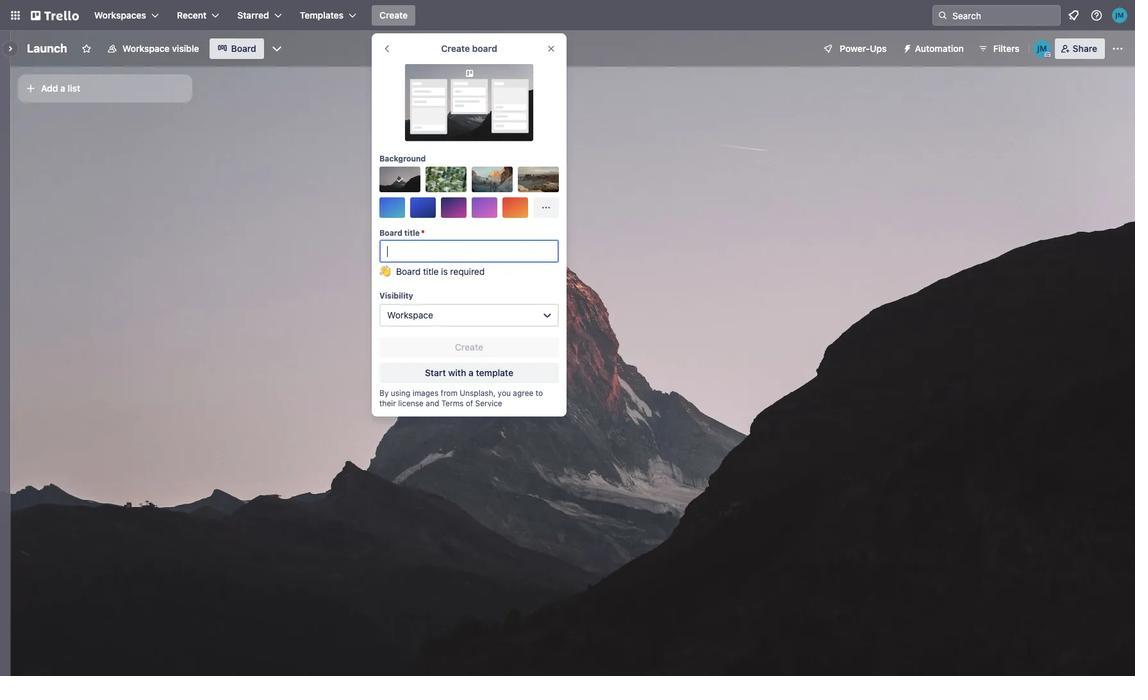 Task type: locate. For each thing, give the bounding box(es) containing it.
power-
[[840, 43, 870, 54]]

1 horizontal spatial title
[[423, 266, 439, 277]]

0 vertical spatial title
[[404, 228, 420, 238]]

board
[[472, 43, 497, 54]]

custom image image
[[395, 174, 405, 185]]

license and terms of service
[[398, 399, 502, 408]]

1 horizontal spatial workspace
[[387, 310, 433, 320]]

by
[[379, 388, 389, 398]]

visible
[[172, 43, 199, 54]]

1 vertical spatial create
[[441, 43, 470, 54]]

power-ups button
[[814, 38, 894, 59]]

show menu image
[[1111, 42, 1124, 55]]

1 vertical spatial title
[[423, 266, 439, 277]]

wave image
[[379, 265, 391, 283]]

workspace
[[122, 43, 170, 54], [387, 310, 433, 320]]

workspace for workspace
[[387, 310, 433, 320]]

create left board
[[441, 43, 470, 54]]

0 vertical spatial board
[[231, 43, 256, 54]]

workspace down workspaces 'popup button'
[[122, 43, 170, 54]]

this member is an admin of this board. image
[[1045, 52, 1050, 58]]

a right with
[[469, 367, 474, 378]]

a left list on the left of page
[[60, 83, 65, 94]]

0 vertical spatial create button
[[372, 5, 415, 26]]

title left "is"
[[423, 266, 439, 277]]

1 vertical spatial board
[[379, 228, 402, 238]]

workspace visible button
[[99, 38, 207, 59]]

board right the '👋'
[[396, 266, 421, 277]]

👋
[[379, 266, 391, 277]]

2 vertical spatial create
[[455, 342, 483, 353]]

share
[[1073, 43, 1097, 54]]

start with a template button
[[379, 363, 559, 383]]

0 vertical spatial workspace
[[122, 43, 170, 54]]

templates
[[300, 10, 344, 21]]

create button up start with a template
[[379, 337, 559, 358]]

board
[[231, 43, 256, 54], [379, 228, 402, 238], [396, 266, 421, 277]]

create for the bottommost create button
[[455, 342, 483, 353]]

create button
[[372, 5, 415, 26], [379, 337, 559, 358]]

jeremy miller (jeremymiller198) image right open information menu image
[[1112, 8, 1127, 23]]

and
[[426, 399, 439, 408]]

title
[[404, 228, 420, 238], [423, 266, 439, 277]]

1 vertical spatial jeremy miller (jeremymiller198) image
[[1033, 40, 1051, 58]]

0 vertical spatial a
[[60, 83, 65, 94]]

create up start with a template
[[455, 342, 483, 353]]

0 horizontal spatial a
[[60, 83, 65, 94]]

1 horizontal spatial jeremy miller (jeremymiller198) image
[[1112, 8, 1127, 23]]

required
[[450, 266, 485, 277]]

terms of service link
[[441, 399, 502, 408]]

start
[[425, 367, 446, 378]]

1 vertical spatial create button
[[379, 337, 559, 358]]

from
[[441, 388, 458, 398]]

create up the return to previous screen image
[[379, 10, 408, 21]]

board left customize views image
[[231, 43, 256, 54]]

terms
[[441, 399, 464, 408]]

board for board
[[231, 43, 256, 54]]

with
[[448, 367, 466, 378]]

workspace down visibility
[[387, 310, 433, 320]]

board for board title *
[[379, 228, 402, 238]]

0 vertical spatial jeremy miller (jeremymiller198) image
[[1112, 8, 1127, 23]]

service
[[475, 399, 502, 408]]

1 horizontal spatial a
[[469, 367, 474, 378]]

a
[[60, 83, 65, 94], [469, 367, 474, 378]]

board left * at the left top of the page
[[379, 228, 402, 238]]

jeremy miller (jeremymiller198) image
[[1112, 8, 1127, 23], [1033, 40, 1051, 58]]

create
[[379, 10, 408, 21], [441, 43, 470, 54], [455, 342, 483, 353]]

None text field
[[379, 240, 559, 263]]

power-ups
[[840, 43, 887, 54]]

0 horizontal spatial workspace
[[122, 43, 170, 54]]

recent
[[177, 10, 207, 21]]

board link
[[209, 38, 264, 59]]

create button inside primary 'element'
[[372, 5, 415, 26]]

list
[[68, 83, 80, 94]]

workspace visible
[[122, 43, 199, 54]]

1 vertical spatial workspace
[[387, 310, 433, 320]]

create button up the return to previous screen image
[[372, 5, 415, 26]]

jeremy miller (jeremymiller198) image right 'filters'
[[1033, 40, 1051, 58]]

0 vertical spatial create
[[379, 10, 408, 21]]

workspace inside button
[[122, 43, 170, 54]]

their
[[379, 399, 396, 408]]

license
[[398, 399, 424, 408]]

you
[[498, 388, 511, 398]]

title left * at the left top of the page
[[404, 228, 420, 238]]



Task type: vqa. For each thing, say whether or not it's contained in the screenshot.
Add
yes



Task type: describe. For each thing, give the bounding box(es) containing it.
customize views image
[[270, 42, 283, 55]]

open information menu image
[[1090, 9, 1103, 22]]

automation
[[915, 43, 964, 54]]

create inside primary 'element'
[[379, 10, 408, 21]]

filters button
[[974, 38, 1023, 59]]

starred
[[237, 10, 269, 21]]

*
[[421, 228, 425, 238]]

unsplash,
[[460, 388, 496, 398]]

Search field
[[948, 6, 1060, 25]]

search image
[[938, 10, 948, 21]]

templates button
[[292, 5, 364, 26]]

workspaces button
[[87, 5, 167, 26]]

create for create board
[[441, 43, 470, 54]]

workspaces
[[94, 10, 146, 21]]

share button
[[1055, 38, 1105, 59]]

template
[[476, 367, 513, 378]]

return to previous screen image
[[382, 44, 392, 54]]

starred button
[[230, 5, 290, 26]]

star or unstar board image
[[81, 44, 92, 54]]

start with a template
[[425, 367, 513, 378]]

workspace for workspace visible
[[122, 43, 170, 54]]

back to home image
[[31, 5, 79, 26]]

using
[[391, 388, 410, 398]]

images
[[413, 388, 439, 398]]

primary element
[[0, 0, 1135, 31]]

add a list
[[41, 83, 80, 94]]

is
[[441, 266, 448, 277]]

2 vertical spatial board
[[396, 266, 421, 277]]

of
[[466, 399, 473, 408]]

license link
[[398, 399, 424, 408]]

recent button
[[169, 5, 227, 26]]

automation button
[[897, 38, 971, 59]]

👋 board title is required
[[379, 266, 485, 277]]

board title *
[[379, 228, 425, 238]]

0 horizontal spatial title
[[404, 228, 420, 238]]

add
[[41, 83, 58, 94]]

visibility
[[379, 291, 413, 301]]

background
[[379, 154, 426, 163]]

switch to… image
[[9, 9, 22, 22]]

Board name text field
[[21, 38, 74, 59]]

background element
[[379, 167, 559, 218]]

launch
[[27, 42, 67, 55]]

close popover image
[[546, 44, 556, 54]]

ups
[[870, 43, 887, 54]]

agree
[[513, 388, 534, 398]]

0 horizontal spatial jeremy miller (jeremymiller198) image
[[1033, 40, 1051, 58]]

0 notifications image
[[1066, 8, 1081, 23]]

by using images from unsplash, you agree to their
[[379, 388, 543, 408]]

create board
[[441, 43, 497, 54]]

1 vertical spatial a
[[469, 367, 474, 378]]

filters
[[993, 43, 1020, 54]]

to
[[536, 388, 543, 398]]

add a list button
[[18, 74, 192, 103]]

sm image
[[897, 38, 915, 56]]



